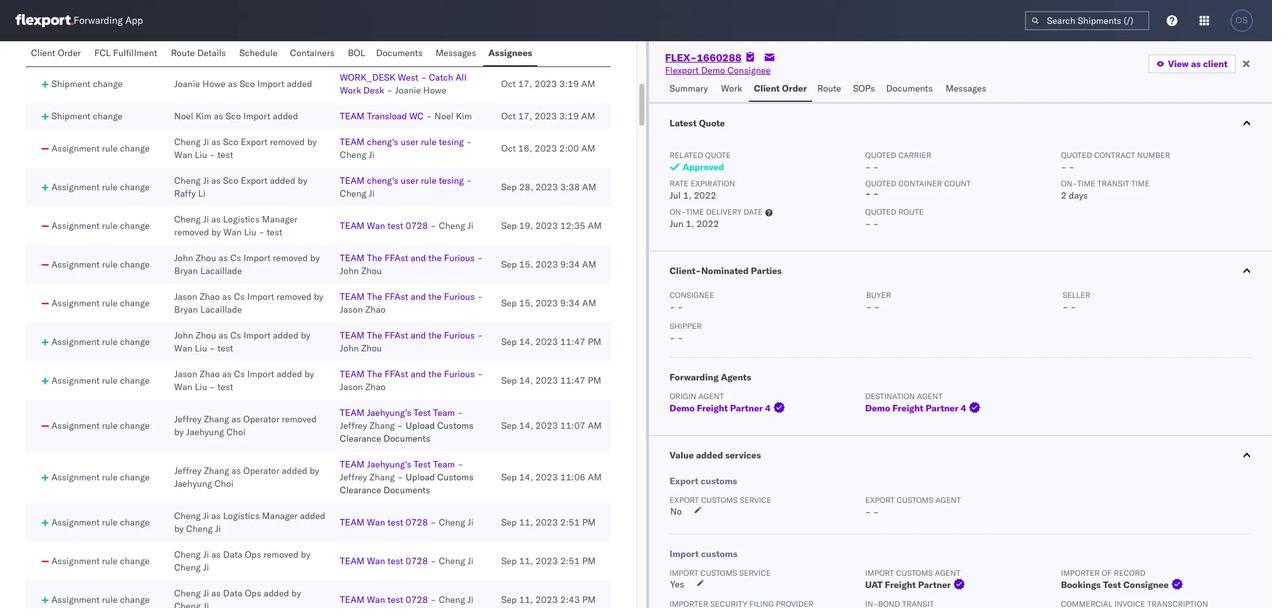 Task type: describe. For each thing, give the bounding box(es) containing it.
2 vertical spatial test
[[1104, 580, 1122, 591]]

app
[[125, 15, 143, 27]]

work_desk for - joanie howe
[[340, 72, 396, 83]]

11:07
[[561, 420, 586, 432]]

oct 16, 2023 2:00 am
[[502, 143, 596, 154]]

rule for cheng ji as sco export added by raffy li
[[102, 181, 118, 193]]

0 horizontal spatial howe
[[203, 78, 226, 90]]

as for cheng ji as logistics manager removed by wan liu - test
[[211, 214, 221, 225]]

operator for removed
[[243, 414, 280, 425]]

uat freight partner
[[866, 580, 952, 591]]

cheng inside cheng ji as sco export added by raffy li
[[174, 175, 201, 187]]

change for john zhou as cs import added by wan liu - test
[[120, 336, 150, 348]]

oct for team cheng's user rule tesing - cheng ji
[[502, 143, 516, 154]]

1, inside quoted contract number - - rate expiration jul 1, 2022
[[684, 190, 692, 201]]

- nicholas pezza
[[387, 46, 457, 57]]

export customs agent - -
[[866, 496, 962, 518]]

added inside value added services button
[[696, 450, 723, 462]]

wc
[[410, 110, 424, 122]]

- inside cheng ji as logistics manager removed by wan liu - test
[[259, 227, 265, 238]]

quoted for quoted carrier - -
[[866, 150, 897, 160]]

team jaehyung's test team - jeffrey zhang - for jeffrey zhang as operator removed by jaehyung choi
[[340, 407, 463, 432]]

seller - -
[[1063, 290, 1091, 313]]

consignee - -
[[670, 290, 715, 313]]

by for john zhou as cs import added by wan liu - test
[[301, 330, 311, 341]]

1 kim from the left
[[196, 110, 212, 122]]

2023 for jeffrey zhang as operator added by jaehyung choi
[[536, 472, 558, 483]]

import customs agent
[[866, 569, 961, 578]]

import customs
[[670, 549, 738, 560]]

as inside the view as client button
[[1192, 58, 1202, 70]]

2
[[1062, 190, 1067, 201]]

jeffrey inside jeffrey zhang as operator removed by jaehyung choi
[[174, 414, 202, 425]]

value
[[670, 450, 694, 462]]

1 horizontal spatial joanie
[[395, 85, 421, 96]]

approved
[[683, 161, 725, 173]]

agents
[[721, 372, 752, 383]]

pm for jason zhao as cs import added by wan liu - test
[[588, 375, 602, 387]]

2 horizontal spatial time
[[1132, 179, 1150, 188]]

sco for cheng ji as sco export added by raffy li
[[223, 175, 239, 187]]

pezza inside 'nicholas pezza as logistics manager added'
[[213, 33, 236, 45]]

- inside cheng ji as sco export removed by wan liu - test
[[210, 149, 215, 161]]

14, for jeffrey zhang as operator added by jaehyung choi
[[519, 472, 533, 483]]

latest quote
[[670, 117, 725, 129]]

2023 for joanie howe as sco import added
[[535, 78, 557, 90]]

client
[[1204, 58, 1228, 70]]

and for john zhou as cs import removed by bryan lacaillade
[[411, 252, 426, 264]]

am for nicholas pezza as logistics manager added
[[582, 39, 596, 51]]

shipment for noel
[[51, 110, 91, 122]]

zhao inside jason zhao as cs import removed by bryan lacaillade
[[200, 291, 220, 303]]

forwarding agents
[[670, 372, 752, 383]]

1 vertical spatial 1,
[[686, 218, 695, 230]]

jeffrey inside jeffrey zhang as operator added by jaehyung choi
[[174, 465, 202, 477]]

route
[[899, 207, 924, 217]]

export inside cheng ji as sco export added by raffy li
[[241, 175, 268, 187]]

1 horizontal spatial messages button
[[941, 77, 994, 102]]

jason inside jason zhao as cs import removed by bryan lacaillade
[[174, 291, 197, 303]]

john inside john zhou as cs import removed by bryan lacaillade
[[174, 252, 193, 264]]

quoted carrier - -
[[866, 150, 932, 173]]

as for cheng ji as logistics manager added by cheng ji
[[211, 511, 221, 522]]

assignment rule change for jeffrey zhang as operator added by jaehyung choi
[[51, 472, 150, 483]]

2023 for cheng ji as logistics manager removed by wan liu - test
[[536, 220, 558, 232]]

1 horizontal spatial howe
[[424, 85, 447, 96]]

containers
[[290, 47, 335, 59]]

3:38
[[561, 181, 580, 193]]

order for the client order button to the right
[[783, 83, 807, 94]]

bol button
[[343, 41, 371, 66]]

sops
[[853, 83, 876, 94]]

16,
[[519, 143, 533, 154]]

cheng inside cheng ji as sco export removed by wan liu - test
[[174, 136, 201, 148]]

added for jason zhao as cs import added by wan liu - test
[[277, 369, 302, 380]]

manager for nicholas pezza as logistics manager added
[[289, 33, 325, 45]]

schedule button
[[234, 41, 285, 66]]

related quote
[[670, 150, 731, 160]]

liu for cheng ji as logistics manager removed by wan liu - test
[[244, 227, 257, 238]]

forwarding app link
[[15, 14, 143, 27]]

jeffrey zhang as operator added by jaehyung choi
[[174, 465, 319, 490]]

forwarding app
[[74, 15, 143, 27]]

test inside 'john zhou as cs import added by wan liu - test'
[[218, 343, 233, 354]]

1 vertical spatial client order
[[754, 83, 807, 94]]

quoted for quoted route - -
[[866, 207, 897, 217]]

15, for team the ffast and the furious - jason zhao
[[519, 298, 533, 309]]

summary
[[670, 83, 708, 94]]

1 noel from the left
[[174, 110, 193, 122]]

import customs service
[[670, 569, 771, 578]]

assignment for cheng ji as logistics manager removed by wan liu - test
[[51, 220, 100, 232]]

by for jason zhao as cs import removed by bryan lacaillade
[[314, 291, 324, 303]]

cheng ji as data ops added by cheng ji
[[174, 588, 301, 609]]

logistics for nicholas pezza as logistics manager added
[[250, 33, 287, 45]]

of
[[1102, 569, 1113, 578]]

15, for team the ffast and the furious - john zhou
[[519, 259, 533, 270]]

the for john zhou as cs import removed by bryan lacaillade
[[367, 252, 382, 264]]

data for removed
[[223, 549, 243, 561]]

1 vertical spatial 2022
[[697, 218, 719, 230]]

work for - joanie howe
[[340, 85, 361, 96]]

team wan test 0728 - cheng ji for cheng ji as logistics manager removed by wan liu - test
[[340, 220, 474, 232]]

team the ffast and the furious - john zhou for sep 15, 2023 9:34 am
[[340, 252, 483, 277]]

2022 inside quoted contract number - - rate expiration jul 1, 2022
[[694, 190, 717, 201]]

2023 for cheng ji as sco export removed by wan liu - test
[[535, 143, 557, 154]]

buyer
[[867, 290, 892, 300]]

added for cheng ji as logistics manager added by cheng ji
[[300, 511, 326, 522]]

nicholas pezza as logistics manager added
[[174, 33, 325, 57]]

count
[[945, 179, 972, 188]]

shipment change for noel
[[51, 110, 123, 122]]

cheng ji as data ops removed by cheng ji
[[174, 549, 311, 574]]

quoted for quoted contract number - - rate expiration jul 1, 2022
[[1062, 150, 1093, 160]]

1 vertical spatial pezza
[[434, 46, 457, 57]]

client-nominated parties
[[670, 265, 782, 277]]

the for jason zhao as cs import added by wan liu - test
[[429, 369, 442, 380]]

quoted contract number - - rate expiration jul 1, 2022
[[670, 150, 1171, 201]]

as for joanie howe as sco import added
[[228, 78, 237, 90]]

removed for cheng ji as sco export removed by wan liu - test
[[270, 136, 305, 148]]

cheng's for cheng ji as sco export added by raffy li
[[367, 175, 399, 187]]

the for jason zhao as cs import removed by bryan lacaillade
[[367, 291, 382, 303]]

sep 14, 2023 11:06 am
[[502, 472, 602, 483]]

services
[[726, 450, 762, 462]]

ffast for jason zhao as cs import removed by bryan lacaillade
[[385, 291, 409, 303]]

2 noel from the left
[[435, 110, 454, 122]]

yes
[[671, 579, 685, 591]]

cheng ji as logistics manager added by cheng ji
[[174, 511, 326, 535]]

added for cheng ji as data ops added by cheng ji
[[264, 588, 289, 600]]

client-
[[670, 265, 702, 277]]

route button
[[813, 77, 848, 102]]

nicholas inside 'nicholas pezza as logistics manager added'
[[174, 33, 210, 45]]

upload customs clearance documents for jeffrey zhang as operator added by jaehyung choi
[[340, 472, 474, 496]]

assignment rule change for cheng ji as sco export removed by wan liu - test
[[51, 143, 150, 154]]

partner down import customs agent
[[919, 580, 952, 591]]

agent down forwarding agents
[[699, 392, 724, 402]]

all for howe
[[456, 72, 467, 83]]

ops for added
[[245, 588, 261, 600]]

assignment for john zhou as cs import added by wan liu - test
[[51, 336, 100, 348]]

team for cheng ji as logistics manager removed by wan liu - test
[[340, 220, 365, 232]]

sep 28, 2023 3:38 am
[[502, 181, 597, 193]]

test inside cheng ji as logistics manager removed by wan liu - test
[[267, 227, 283, 238]]

10 team from the top
[[340, 459, 365, 471]]

11:06
[[561, 472, 586, 483]]

on-time transit time 2 days
[[1062, 179, 1150, 201]]

sep 15, 2023 9:34 am for team the ffast and the furious - john zhou
[[502, 259, 597, 270]]

desk for - joanie howe
[[364, 85, 384, 96]]

3:19 for nicholas pezza
[[560, 39, 579, 51]]

0 vertical spatial client order
[[31, 47, 81, 59]]

customs for import customs agent
[[897, 569, 934, 578]]

test inside cheng ji as sco export removed by wan liu - test
[[218, 149, 233, 161]]

2 kim from the left
[[456, 110, 472, 122]]

flex-
[[665, 51, 697, 64]]

3:19 for joanie howe
[[560, 78, 579, 90]]

delivery
[[707, 207, 742, 217]]

sep 11, 2023 2:51 pm for cheng ji as data ops removed by cheng ji
[[502, 556, 596, 567]]

am for cheng ji as logistics manager removed by wan liu - test
[[588, 220, 602, 232]]

flexport demo consignee
[[665, 65, 771, 76]]

am for john zhou as cs import removed by bryan lacaillade
[[583, 259, 597, 270]]

ffast for john zhou as cs import added by wan liu - test
[[385, 330, 409, 341]]

by for cheng ji as logistics manager removed by wan liu - test
[[212, 227, 221, 238]]

sops button
[[848, 77, 882, 102]]

number
[[1138, 150, 1171, 160]]

wan inside cheng ji as sco export removed by wan liu - test
[[174, 149, 193, 161]]

freight down import customs agent
[[886, 580, 916, 591]]

- inside 'john zhou as cs import added by wan liu - test'
[[210, 343, 215, 354]]

schedule
[[240, 47, 278, 59]]

and for jason zhao as cs import added by wan liu - test
[[411, 369, 426, 380]]

assignment for cheng ji as data ops added by cheng ji
[[51, 595, 100, 606]]

zhou inside john zhou as cs import removed by bryan lacaillade
[[196, 252, 216, 264]]

sep for cheng ji as data ops removed by cheng ji
[[502, 556, 517, 567]]

nominated
[[702, 265, 749, 277]]

by for john zhou as cs import removed by bryan lacaillade
[[310, 252, 320, 264]]

noel kim as sco import added
[[174, 110, 298, 122]]

li
[[198, 188, 206, 199]]

team jaehyung's test team - jeffrey zhang - for jeffrey zhang as operator added by jaehyung choi
[[340, 459, 463, 483]]

quoted route - -
[[866, 207, 924, 230]]

assignment rule change for jason zhao as cs import added by wan liu - test
[[51, 375, 150, 387]]

pm for cheng ji as data ops added by cheng ji
[[583, 595, 596, 606]]

flex-1660288
[[665, 51, 742, 64]]

cheng ji as logistics manager removed by wan liu - test
[[174, 214, 298, 238]]

added for john zhou as cs import added by wan liu - test
[[273, 330, 299, 341]]

am for joanie howe as sco import added
[[582, 78, 596, 90]]

export customs service
[[670, 496, 772, 505]]

cheng ji as sco export added by raffy li
[[174, 175, 308, 199]]

view
[[1169, 58, 1190, 70]]

0 vertical spatial client order button
[[26, 41, 89, 66]]

bookings
[[1062, 580, 1102, 591]]

demo for origin agent
[[670, 403, 695, 414]]

oct 17, 2023 3:19 am for team transload wc - noel kim
[[502, 110, 596, 122]]

customs for sep 14, 2023 11:06 am
[[438, 472, 474, 483]]

quoted container count - -
[[866, 179, 972, 199]]

change for jason zhao as cs import added by wan liu - test
[[120, 375, 150, 387]]

- inside jason zhao as cs import added by wan liu - test
[[210, 381, 215, 393]]

partner for origin agent
[[730, 403, 763, 414]]

latest
[[670, 117, 697, 129]]

11, for cheng ji as data ops added by cheng ji
[[519, 595, 533, 606]]

details
[[197, 47, 226, 59]]

origin
[[670, 392, 697, 402]]

as for jason zhao as cs import added by wan liu - test
[[222, 369, 232, 380]]

ji inside cheng ji as sco export added by raffy li
[[203, 175, 209, 187]]

ji inside cheng ji as sco export removed by wan liu - test
[[203, 136, 209, 148]]

19,
[[519, 220, 533, 232]]

operator for added
[[243, 465, 280, 477]]

destination
[[866, 392, 916, 402]]

zhou inside 'john zhou as cs import added by wan liu - test'
[[196, 330, 216, 341]]

value added services button
[[649, 436, 1273, 475]]

record
[[1115, 569, 1146, 578]]

os button
[[1228, 6, 1257, 36]]

client-nominated parties button
[[649, 252, 1273, 290]]

customs for export customs
[[701, 476, 738, 487]]

on-time delivery date
[[670, 207, 763, 217]]

importer
[[1062, 569, 1100, 578]]

change for cheng ji as logistics manager added by cheng ji
[[120, 517, 150, 529]]

jun 1, 2022
[[670, 218, 719, 230]]



Task type: locate. For each thing, give the bounding box(es) containing it.
test
[[218, 149, 233, 161], [388, 220, 404, 232], [267, 227, 283, 238], [218, 343, 233, 354], [218, 381, 233, 393], [388, 517, 404, 529], [388, 556, 404, 567], [388, 595, 404, 606]]

0 vertical spatial jaehyung's
[[367, 407, 412, 419]]

1 3:19 from the top
[[560, 39, 579, 51]]

0 vertical spatial ops
[[245, 549, 261, 561]]

1 ffast from the top
[[385, 252, 409, 264]]

the for john zhou as cs import added by wan liu - test
[[367, 330, 382, 341]]

tesing for oct 16, 2023 2:00 am
[[439, 136, 464, 148]]

change for cheng ji as data ops removed by cheng ji
[[120, 556, 150, 567]]

0 vertical spatial manager
[[289, 33, 325, 45]]

rule for cheng ji as data ops added by cheng ji
[[102, 595, 118, 606]]

lacaillade up 'john zhou as cs import added by wan liu - test'
[[200, 304, 242, 316]]

5 sep from the top
[[502, 336, 517, 348]]

0 vertical spatial route
[[171, 47, 195, 59]]

3 oct 17, 2023 3:19 am from the top
[[502, 110, 596, 122]]

11, down sep 14, 2023 11:06 am at bottom left
[[519, 517, 533, 529]]

0 vertical spatial forwarding
[[74, 15, 123, 27]]

-
[[421, 33, 427, 45], [387, 46, 393, 57], [421, 72, 427, 83], [387, 85, 393, 96], [427, 110, 432, 122], [467, 136, 472, 148], [210, 149, 215, 161], [866, 161, 871, 173], [874, 161, 879, 173], [1062, 161, 1067, 173], [1070, 161, 1075, 173], [467, 175, 472, 187], [866, 188, 871, 199], [874, 188, 879, 199], [866, 218, 871, 230], [874, 218, 879, 230], [431, 220, 436, 232], [259, 227, 265, 238], [478, 252, 483, 264], [478, 291, 483, 303], [670, 301, 676, 313], [678, 301, 684, 313], [867, 301, 872, 313], [875, 301, 880, 313], [1063, 301, 1069, 313], [1071, 301, 1077, 313], [478, 330, 483, 341], [670, 332, 676, 344], [678, 332, 684, 344], [210, 343, 215, 354], [478, 369, 483, 380], [210, 381, 215, 393], [458, 407, 463, 419], [398, 420, 403, 432], [458, 459, 463, 471], [398, 472, 403, 483], [866, 507, 871, 518], [874, 507, 879, 518], [431, 517, 436, 529], [431, 556, 436, 567], [431, 595, 436, 606]]

rule for cheng ji as data ops removed by cheng ji
[[102, 556, 118, 567]]

1 vertical spatial shipment change
[[51, 78, 123, 90]]

operator inside jeffrey zhang as operator removed by jaehyung choi
[[243, 414, 280, 425]]

uat
[[866, 580, 883, 591]]

1, right jul
[[684, 190, 692, 201]]

west up - joanie howe
[[398, 72, 419, 83]]

1 vertical spatial logistics
[[223, 214, 260, 225]]

by inside jason zhao as cs import added by wan liu - test
[[305, 369, 314, 380]]

all up - nicholas pezza
[[456, 33, 467, 45]]

2 vertical spatial manager
[[262, 511, 298, 522]]

work right containers
[[340, 46, 361, 57]]

1 2:51 from the top
[[561, 517, 580, 529]]

1 vertical spatial 11,
[[519, 556, 533, 567]]

3 ffast from the top
[[385, 330, 409, 341]]

4 the from the top
[[429, 369, 442, 380]]

7 assignment from the top
[[51, 375, 100, 387]]

client right work button
[[754, 83, 780, 94]]

route left sops
[[818, 83, 842, 94]]

quoted left contract
[[1062, 150, 1093, 160]]

lacaillade inside john zhou as cs import removed by bryan lacaillade
[[200, 265, 242, 277]]

data down cheng ji as data ops removed by cheng ji at the bottom left
[[223, 588, 243, 600]]

agent right destination
[[918, 392, 943, 402]]

manager inside 'nicholas pezza as logistics manager added'
[[289, 33, 325, 45]]

jaehyung for jeffrey zhang as operator added by jaehyung choi
[[174, 478, 212, 490]]

quote
[[699, 117, 725, 129]]

assignment for cheng ji as logistics manager added by cheng ji
[[51, 517, 100, 529]]

desk left - nicholas pezza
[[364, 46, 384, 57]]

by inside jason zhao as cs import removed by bryan lacaillade
[[314, 291, 324, 303]]

cs down jason zhao as cs import removed by bryan lacaillade
[[230, 330, 241, 341]]

logistics up schedule
[[250, 33, 287, 45]]

pm
[[588, 336, 602, 348], [588, 375, 602, 387], [583, 517, 596, 529], [583, 556, 596, 567], [583, 595, 596, 606]]

operator inside jeffrey zhang as operator added by jaehyung choi
[[243, 465, 280, 477]]

8 assignment from the top
[[51, 420, 100, 432]]

3 team wan test 0728 - cheng ji from the top
[[340, 556, 474, 567]]

assignment for cheng ji as data ops removed by cheng ji
[[51, 556, 100, 567]]

1 vertical spatial data
[[223, 588, 243, 600]]

data for added
[[223, 588, 243, 600]]

2023 for cheng ji as data ops removed by cheng ji
[[536, 556, 558, 567]]

am for jeffrey zhang as operator removed by jaehyung choi
[[588, 420, 602, 432]]

jason inside jason zhao as cs import added by wan liu - test
[[174, 369, 197, 380]]

0 vertical spatial 11,
[[519, 517, 533, 529]]

2 user from the top
[[401, 175, 419, 187]]

by inside jeffrey zhang as operator removed by jaehyung choi
[[174, 427, 184, 438]]

work inside button
[[721, 83, 743, 94]]

added
[[174, 46, 200, 57], [287, 78, 312, 90], [273, 110, 298, 122], [270, 175, 296, 187], [273, 330, 299, 341], [277, 369, 302, 380], [696, 450, 723, 462], [282, 465, 308, 477], [300, 511, 326, 522], [264, 588, 289, 600]]

ji inside cheng ji as logistics manager removed by wan liu - test
[[203, 214, 209, 225]]

by inside jeffrey zhang as operator added by jaehyung choi
[[310, 465, 319, 477]]

as down jeffrey zhang as operator added by jaehyung choi
[[211, 511, 221, 522]]

view as client
[[1169, 58, 1228, 70]]

kim down joanie howe as sco import added
[[196, 110, 212, 122]]

3 3:19 from the top
[[560, 110, 579, 122]]

test for sep 14, 2023 11:07 am
[[414, 407, 431, 419]]

0 vertical spatial sep 15, 2023 9:34 am
[[502, 259, 597, 270]]

1 team cheng's user rule tesing - cheng ji from the top
[[340, 136, 472, 161]]

howe
[[203, 78, 226, 90], [424, 85, 447, 96]]

freight
[[697, 403, 728, 414], [893, 403, 924, 414], [886, 580, 916, 591]]

messages button left the assignees
[[431, 41, 483, 66]]

catch up - joanie howe
[[429, 72, 454, 83]]

1 vertical spatial choi
[[215, 478, 234, 490]]

1 horizontal spatial demo freight partner 4
[[866, 403, 967, 414]]

1 work_desk from the top
[[340, 33, 396, 45]]

sco
[[240, 78, 255, 90], [226, 110, 241, 122], [223, 136, 239, 148], [223, 175, 239, 187]]

assignment rule change for cheng ji as data ops removed by cheng ji
[[51, 556, 150, 567]]

messages up - joanie howe
[[436, 47, 477, 59]]

by inside cheng ji as sco export added by raffy li
[[298, 175, 308, 187]]

1 horizontal spatial consignee
[[728, 65, 771, 76]]

1 shipment change from the top
[[51, 39, 123, 51]]

joanie up team transload wc - noel kim
[[395, 85, 421, 96]]

0728 for cheng ji as data ops added by cheng ji
[[406, 595, 428, 606]]

0 vertical spatial data
[[223, 549, 243, 561]]

1 vertical spatial clearance
[[340, 485, 381, 496]]

as down 'john zhou as cs import added by wan liu - test'
[[222, 369, 232, 380]]

2 tesing from the top
[[439, 175, 464, 187]]

liu up jeffrey zhang as operator removed by jaehyung choi
[[195, 381, 207, 393]]

1 vertical spatial user
[[401, 175, 419, 187]]

as for cheng ji as data ops added by cheng ji
[[211, 588, 221, 600]]

as for cheng ji as data ops removed by cheng ji
[[211, 549, 221, 561]]

jul
[[670, 190, 681, 201]]

date
[[744, 207, 763, 217]]

0 vertical spatial pezza
[[213, 33, 236, 45]]

sco down the "schedule" button
[[240, 78, 255, 90]]

2 sep 14, 2023 11:47 pm from the top
[[502, 375, 602, 387]]

by for cheng ji as logistics manager added by cheng ji
[[174, 524, 184, 535]]

0 vertical spatial service
[[740, 496, 772, 505]]

3 14, from the top
[[519, 420, 533, 432]]

2022 down expiration
[[694, 190, 717, 201]]

ops down cheng ji as data ops removed by cheng ji at the bottom left
[[245, 588, 261, 600]]

customs up "uat freight partner"
[[897, 569, 934, 578]]

partner down destination agent
[[926, 403, 959, 414]]

jaehyung
[[186, 427, 224, 438], [174, 478, 212, 490]]

1 vertical spatial test
[[414, 459, 431, 471]]

sep for jeffrey zhang as operator removed by jaehyung choi
[[502, 420, 517, 432]]

1 user from the top
[[401, 136, 419, 148]]

assignment rule change for cheng ji as logistics manager removed by wan liu - test
[[51, 220, 150, 232]]

1 9:34 from the top
[[561, 259, 580, 270]]

as inside cheng ji as data ops added by cheng ji
[[211, 588, 221, 600]]

rule for cheng ji as sco export removed by wan liu - test
[[102, 143, 118, 154]]

route details
[[171, 47, 226, 59]]

fcl
[[94, 47, 111, 59]]

team wan test 0728 - cheng ji for cheng ji as data ops removed by cheng ji
[[340, 556, 474, 567]]

1 horizontal spatial client order button
[[749, 77, 813, 102]]

0 horizontal spatial on-
[[670, 207, 686, 217]]

as inside cheng ji as logistics manager added by cheng ji
[[211, 511, 221, 522]]

am for jeffrey zhang as operator added by jaehyung choi
[[588, 472, 602, 483]]

removed inside jason zhao as cs import removed by bryan lacaillade
[[277, 291, 312, 303]]

upload customs clearance documents for jeffrey zhang as operator removed by jaehyung choi
[[340, 420, 474, 445]]

2:51 up 2:43
[[561, 556, 580, 567]]

freight down destination agent
[[893, 403, 924, 414]]

as up schedule
[[238, 33, 248, 45]]

by inside cheng ji as logistics manager added by cheng ji
[[174, 524, 184, 535]]

3 shipment change from the top
[[51, 110, 123, 122]]

manager for cheng ji as logistics manager added by cheng ji
[[262, 511, 298, 522]]

2 ffast from the top
[[385, 291, 409, 303]]

logistics inside 'nicholas pezza as logistics manager added'
[[250, 33, 287, 45]]

rate
[[670, 179, 689, 188]]

0 vertical spatial test
[[414, 407, 431, 419]]

manager down cheng ji as sco export added by raffy li
[[262, 214, 298, 225]]

west up - nicholas pezza
[[398, 33, 419, 45]]

1 bryan from the top
[[174, 265, 198, 277]]

1 vertical spatial upload
[[406, 472, 435, 483]]

team transload wc - noel kim
[[340, 110, 472, 122]]

as inside cheng ji as sco export removed by wan liu - test
[[211, 136, 221, 148]]

2 horizontal spatial consignee
[[1124, 580, 1170, 591]]

team cheng's user rule tesing - cheng ji for cheng ji as sco export removed by wan liu - test
[[340, 136, 472, 161]]

export
[[241, 136, 268, 148], [241, 175, 268, 187], [670, 476, 699, 487], [670, 496, 699, 505], [866, 496, 895, 505]]

destination agent
[[866, 392, 943, 402]]

import inside jason zhao as cs import removed by bryan lacaillade
[[247, 291, 274, 303]]

joanie howe as sco import added
[[174, 78, 312, 90]]

1 sep from the top
[[502, 181, 517, 193]]

0 horizontal spatial joanie
[[174, 78, 200, 90]]

quoted inside quoted contract number - - rate expiration jul 1, 2022
[[1062, 150, 1093, 160]]

12:35
[[561, 220, 586, 232]]

catch
[[429, 33, 454, 45], [429, 72, 454, 83]]

2 oct 17, 2023 3:19 am from the top
[[502, 78, 596, 90]]

4 assignment rule change from the top
[[51, 259, 150, 270]]

0 vertical spatial all
[[456, 33, 467, 45]]

2 team from the top
[[340, 136, 365, 148]]

data inside cheng ji as data ops added by cheng ji
[[223, 588, 243, 600]]

1 11:47 from the top
[[561, 336, 586, 348]]

2 sep 15, 2023 9:34 am from the top
[[502, 298, 597, 309]]

0 vertical spatial cheng's
[[367, 136, 399, 148]]

1 vertical spatial team
[[433, 459, 455, 471]]

12 team from the top
[[340, 556, 365, 567]]

liu up li
[[195, 149, 207, 161]]

1 furious from the top
[[444, 252, 475, 264]]

work down the bol 'button'
[[340, 85, 361, 96]]

0728 for cheng ji as data ops removed by cheng ji
[[406, 556, 428, 567]]

the for jason zhao as cs import added by wan liu - test
[[367, 369, 382, 380]]

cheng's for cheng ji as sco export removed by wan liu - test
[[367, 136, 399, 148]]

liu inside cheng ji as sco export removed by wan liu - test
[[195, 149, 207, 161]]

0 vertical spatial operator
[[243, 414, 280, 425]]

2 3:19 from the top
[[560, 78, 579, 90]]

cheng ji as sco export removed by wan liu - test
[[174, 136, 317, 161]]

2 the from the top
[[367, 291, 382, 303]]

demo freight partner 4 link down agents at right
[[670, 402, 788, 415]]

0 vertical spatial shipment
[[51, 39, 91, 51]]

11:47 for team the ffast and the furious - john zhou
[[561, 336, 586, 348]]

on- up 2
[[1062, 179, 1078, 188]]

customs down value added services button at the right bottom
[[897, 496, 934, 505]]

route
[[171, 47, 195, 59], [818, 83, 842, 94]]

1 vertical spatial west
[[398, 72, 419, 83]]

manager up containers
[[289, 33, 325, 45]]

0 horizontal spatial documents button
[[371, 41, 431, 66]]

1 west - catch all work desk from the top
[[340, 33, 467, 57]]

1 vertical spatial 15,
[[519, 298, 533, 309]]

nicholas
[[174, 33, 210, 45], [395, 46, 431, 57]]

data inside cheng ji as data ops removed by cheng ji
[[223, 549, 243, 561]]

14, for john zhou as cs import added by wan liu - test
[[519, 336, 533, 348]]

9 assignment from the top
[[51, 472, 100, 483]]

by inside cheng ji as logistics manager removed by wan liu - test
[[212, 227, 221, 238]]

1 vertical spatial 17,
[[519, 78, 533, 90]]

removed inside john zhou as cs import removed by bryan lacaillade
[[273, 252, 308, 264]]

0 vertical spatial catch
[[429, 33, 454, 45]]

1 0728 from the top
[[406, 220, 428, 232]]

2 shipment from the top
[[51, 78, 91, 90]]

messages up latest quote button
[[946, 83, 987, 94]]

0 horizontal spatial route
[[171, 47, 195, 59]]

1 vertical spatial oct 17, 2023 3:19 am
[[502, 78, 596, 90]]

forwarding up fcl
[[74, 15, 123, 27]]

import inside 'john zhou as cs import added by wan liu - test'
[[244, 330, 271, 341]]

1 and from the top
[[411, 252, 426, 264]]

related
[[670, 150, 704, 160]]

the
[[429, 252, 442, 264], [429, 291, 442, 303], [429, 330, 442, 341], [429, 369, 442, 380]]

1 vertical spatial customs
[[438, 472, 474, 483]]

nicholas up - joanie howe
[[395, 46, 431, 57]]

pezza up - joanie howe
[[434, 46, 457, 57]]

client for topmost the client order button
[[31, 47, 55, 59]]

0 vertical spatial tesing
[[439, 136, 464, 148]]

2 vertical spatial shipment
[[51, 110, 91, 122]]

1 team the ffast and the furious - jason zhao from the top
[[340, 291, 483, 316]]

28,
[[519, 181, 533, 193]]

1 vertical spatial 2:51
[[561, 556, 580, 567]]

2 vertical spatial 17,
[[519, 110, 533, 122]]

2 ops from the top
[[245, 588, 261, 600]]

2 15, from the top
[[519, 298, 533, 309]]

oct 17, 2023 3:19 am for - joanie howe
[[502, 78, 596, 90]]

by inside 'john zhou as cs import added by wan liu - test'
[[301, 330, 311, 341]]

by for jason zhao as cs import added by wan liu - test
[[305, 369, 314, 380]]

data
[[223, 549, 243, 561], [223, 588, 243, 600]]

user
[[401, 136, 419, 148], [401, 175, 419, 187]]

time for on-time delivery date
[[686, 207, 705, 217]]

logistics down jeffrey zhang as operator added by jaehyung choi
[[223, 511, 260, 522]]

john inside 'john zhou as cs import added by wan liu - test'
[[174, 330, 193, 341]]

liu for cheng ji as sco export removed by wan liu - test
[[195, 149, 207, 161]]

ops inside cheng ji as data ops added by cheng ji
[[245, 588, 261, 600]]

am for jason zhao as cs import removed by bryan lacaillade
[[583, 298, 597, 309]]

9:34 for team the ffast and the furious - jason zhao
[[561, 298, 580, 309]]

2 assignment rule change from the top
[[51, 181, 150, 193]]

quoted
[[866, 150, 897, 160], [1062, 150, 1093, 160], [866, 179, 897, 188], [866, 207, 897, 217]]

0 vertical spatial messages button
[[431, 41, 483, 66]]

by for cheng ji as data ops removed by cheng ji
[[301, 549, 311, 561]]

change for jeffrey zhang as operator added by jaehyung choi
[[120, 472, 150, 483]]

0 vertical spatial team the ffast and the furious - jason zhao
[[340, 291, 483, 316]]

wan inside cheng ji as logistics manager removed by wan liu - test
[[224, 227, 242, 238]]

0 horizontal spatial consignee
[[670, 290, 715, 300]]

9:34
[[561, 259, 580, 270], [561, 298, 580, 309]]

logistics inside cheng ji as logistics manager added by cheng ji
[[223, 511, 260, 522]]

test inside jason zhao as cs import added by wan liu - test
[[218, 381, 233, 393]]

3:19
[[560, 39, 579, 51], [560, 78, 579, 90], [560, 110, 579, 122]]

bryan for john
[[174, 265, 198, 277]]

1 vertical spatial sep 15, 2023 9:34 am
[[502, 298, 597, 309]]

1 team from the top
[[433, 407, 455, 419]]

1 vertical spatial tesing
[[439, 175, 464, 187]]

operator down jeffrey zhang as operator removed by jaehyung choi
[[243, 465, 280, 477]]

liu inside 'john zhou as cs import added by wan liu - test'
[[195, 343, 207, 354]]

sco down noel kim as sco import added
[[223, 136, 239, 148]]

furious
[[444, 252, 475, 264], [444, 291, 475, 303], [444, 330, 475, 341], [444, 369, 475, 380]]

work down flexport demo consignee
[[721, 83, 743, 94]]

export inside cheng ji as sco export removed by wan liu - test
[[241, 136, 268, 148]]

added inside jeffrey zhang as operator added by jaehyung choi
[[282, 465, 308, 477]]

2023 for john zhou as cs import added by wan liu - test
[[536, 336, 558, 348]]

agent up "uat freight partner"
[[936, 569, 961, 578]]

manager inside cheng ji as logistics manager removed by wan liu - test
[[262, 214, 298, 225]]

0 vertical spatial jaehyung
[[186, 427, 224, 438]]

logistics for cheng ji as logistics manager added by cheng ji
[[223, 511, 260, 522]]

bryan inside jason zhao as cs import removed by bryan lacaillade
[[174, 304, 198, 316]]

2:00
[[560, 143, 579, 154]]

0 vertical spatial 17,
[[519, 39, 533, 51]]

noel down route details button
[[174, 110, 193, 122]]

time up jun 1, 2022
[[686, 207, 705, 217]]

0 horizontal spatial messages button
[[431, 41, 483, 66]]

wan inside 'john zhou as cs import added by wan liu - test'
[[174, 343, 193, 354]]

6 sep from the top
[[502, 375, 517, 387]]

0 vertical spatial documents button
[[371, 41, 431, 66]]

demo freight partner 4 down destination agent
[[866, 403, 967, 414]]

lacaillade inside jason zhao as cs import removed by bryan lacaillade
[[200, 304, 242, 316]]

3 the from the top
[[429, 330, 442, 341]]

1 horizontal spatial demo
[[702, 65, 726, 76]]

import for jason zhao as cs import added by wan liu - test
[[247, 369, 274, 380]]

sco for noel kim as sco import added
[[226, 110, 241, 122]]

west - catch all work desk up team transload wc - noel kim
[[340, 72, 467, 96]]

cs inside jason zhao as cs import removed by bryan lacaillade
[[234, 291, 245, 303]]

11 assignment rule change from the top
[[51, 556, 150, 567]]

sep for cheng ji as logistics manager added by cheng ji
[[502, 517, 517, 529]]

1 vertical spatial west - catch all work desk
[[340, 72, 467, 96]]

by inside john zhou as cs import removed by bryan lacaillade
[[310, 252, 320, 264]]

choi up cheng ji as logistics manager added by cheng ji
[[215, 478, 234, 490]]

days
[[1070, 190, 1089, 201]]

sco inside cheng ji as sco export added by raffy li
[[223, 175, 239, 187]]

shipment change
[[51, 39, 123, 51], [51, 78, 123, 90], [51, 110, 123, 122]]

2 4 from the left
[[961, 403, 967, 414]]

0 vertical spatial desk
[[364, 46, 384, 57]]

ops for removed
[[245, 549, 261, 561]]

1 vertical spatial shipment
[[51, 78, 91, 90]]

as right the view
[[1192, 58, 1202, 70]]

12 assignment from the top
[[51, 595, 100, 606]]

time right transit
[[1132, 179, 1150, 188]]

and for jason zhao as cs import removed by bryan lacaillade
[[411, 291, 426, 303]]

as down jason zhao as cs import removed by bryan lacaillade
[[219, 330, 228, 341]]

2 team the ffast and the furious - jason zhao from the top
[[340, 369, 483, 393]]

0 vertical spatial sep 11, 2023 2:51 pm
[[502, 517, 596, 529]]

3 assignment from the top
[[51, 220, 100, 232]]

customs down export customs
[[701, 496, 738, 505]]

client down "flexport." image
[[31, 47, 55, 59]]

2 sep from the top
[[502, 220, 517, 232]]

demo freight partner 4 link for origin agent
[[670, 402, 788, 415]]

4
[[766, 403, 771, 414], [961, 403, 967, 414]]

9 team from the top
[[340, 407, 365, 419]]

3 and from the top
[[411, 330, 426, 341]]

customs for export customs agent - -
[[897, 496, 934, 505]]

1 vertical spatial team cheng's user rule tesing - cheng ji
[[340, 175, 472, 199]]

sco down joanie howe as sco import added
[[226, 110, 241, 122]]

import inside john zhou as cs import removed by bryan lacaillade
[[244, 252, 271, 264]]

pezza up the details
[[213, 33, 236, 45]]

9 assignment rule change from the top
[[51, 472, 150, 483]]

parties
[[751, 265, 782, 277]]

sep 15, 2023 9:34 am for team the ffast and the furious - jason zhao
[[502, 298, 597, 309]]

ops inside cheng ji as data ops removed by cheng ji
[[245, 549, 261, 561]]

1 assignment from the top
[[51, 143, 100, 154]]

1 vertical spatial forwarding
[[670, 372, 719, 383]]

cs inside 'john zhou as cs import added by wan liu - test'
[[230, 330, 241, 341]]

as down cheng ji as logistics manager removed by wan liu - test
[[219, 252, 228, 264]]

0 horizontal spatial demo freight partner 4 link
[[670, 402, 788, 415]]

fulfillment
[[113, 47, 157, 59]]

1 team the ffast and the furious - john zhou from the top
[[340, 252, 483, 277]]

demo down 1660288
[[702, 65, 726, 76]]

client order down "flexport." image
[[31, 47, 81, 59]]

0 vertical spatial logistics
[[250, 33, 287, 45]]

3 the from the top
[[367, 330, 382, 341]]

7 team from the top
[[340, 330, 365, 341]]

as down cheng ji as data ops removed by cheng ji at the bottom left
[[211, 588, 221, 600]]

1 vertical spatial sep 14, 2023 11:47 pm
[[502, 375, 602, 387]]

howe down the details
[[203, 78, 226, 90]]

removed inside cheng ji as logistics manager removed by wan liu - test
[[174, 227, 209, 238]]

as inside jeffrey zhang as operator added by jaehyung choi
[[232, 465, 241, 477]]

as inside jeffrey zhang as operator removed by jaehyung choi
[[232, 414, 241, 425]]

oct for team transload wc - noel kim
[[502, 110, 516, 122]]

quoted inside quoted carrier - -
[[866, 150, 897, 160]]

wan inside jason zhao as cs import added by wan liu - test
[[174, 381, 193, 393]]

service for no
[[740, 496, 772, 505]]

2 and from the top
[[411, 291, 426, 303]]

1 14, from the top
[[519, 336, 533, 348]]

1 tesing from the top
[[439, 136, 464, 148]]

1 17, from the top
[[519, 39, 533, 51]]

time for on-time transit time 2 days
[[1078, 179, 1096, 188]]

1 vertical spatial bryan
[[174, 304, 198, 316]]

logistics down cheng ji as sco export added by raffy li
[[223, 214, 260, 225]]

0 vertical spatial west
[[398, 33, 419, 45]]

documents button
[[371, 41, 431, 66], [882, 77, 941, 102]]

1 vertical spatial jaehyung
[[174, 478, 212, 490]]

shipment for joanie
[[51, 78, 91, 90]]

import inside jason zhao as cs import added by wan liu - test
[[247, 369, 274, 380]]

1 operator from the top
[[243, 414, 280, 425]]

10 sep from the top
[[502, 556, 517, 567]]

route left the details
[[171, 47, 195, 59]]

5 assignment from the top
[[51, 298, 100, 309]]

rule for jeffrey zhang as operator removed by jaehyung choi
[[102, 420, 118, 432]]

jun
[[670, 218, 684, 230]]

8 sep from the top
[[502, 472, 517, 483]]

2023 for jeffrey zhang as operator removed by jaehyung choi
[[536, 420, 558, 432]]

6 team from the top
[[340, 291, 365, 303]]

as down john zhou as cs import removed by bryan lacaillade
[[222, 291, 232, 303]]

os
[[1236, 15, 1249, 25]]

1 horizontal spatial kim
[[456, 110, 472, 122]]

demo freight partner 4 link down destination agent
[[866, 402, 984, 415]]

as down jeffrey zhang as operator removed by jaehyung choi
[[232, 465, 241, 477]]

2 upload customs clearance documents from the top
[[340, 472, 474, 496]]

0 vertical spatial choi
[[227, 427, 246, 438]]

quoted left carrier
[[866, 150, 897, 160]]

customs
[[701, 476, 738, 487], [701, 496, 738, 505], [897, 496, 934, 505], [701, 549, 738, 560], [701, 569, 738, 578], [897, 569, 934, 578]]

choi
[[227, 427, 246, 438], [215, 478, 234, 490]]

zhao inside jason zhao as cs import added by wan liu - test
[[200, 369, 220, 380]]

removed inside cheng ji as sco export removed by wan liu - test
[[270, 136, 305, 148]]

7 assignment rule change from the top
[[51, 375, 150, 387]]

added inside 'nicholas pezza as logistics manager added'
[[174, 46, 200, 57]]

2 vertical spatial 3:19
[[560, 110, 579, 122]]

jeffrey zhang as operator removed by jaehyung choi
[[174, 414, 317, 438]]

10 assignment from the top
[[51, 517, 100, 529]]

1 4 from the left
[[766, 403, 771, 414]]

demo for destination agent
[[866, 403, 891, 414]]

operator down jason zhao as cs import added by wan liu - test
[[243, 414, 280, 425]]

manager inside cheng ji as logistics manager added by cheng ji
[[262, 511, 298, 522]]

flexport. image
[[15, 14, 74, 27]]

4 14, from the top
[[519, 472, 533, 483]]

noel right wc
[[435, 110, 454, 122]]

2 team from the top
[[433, 459, 455, 471]]

the for john zhou as cs import added by wan liu - test
[[429, 330, 442, 341]]

as for nicholas pezza as logistics manager added
[[238, 33, 248, 45]]

1 data from the top
[[223, 549, 243, 561]]

1, right jun
[[686, 218, 695, 230]]

assignment
[[51, 143, 100, 154], [51, 181, 100, 193], [51, 220, 100, 232], [51, 259, 100, 270], [51, 298, 100, 309], [51, 336, 100, 348], [51, 375, 100, 387], [51, 420, 100, 432], [51, 472, 100, 483], [51, 517, 100, 529], [51, 556, 100, 567], [51, 595, 100, 606]]

demo down destination
[[866, 403, 891, 414]]

1660288
[[697, 51, 742, 64]]

carrier
[[899, 150, 932, 160]]

1 vertical spatial consignee
[[670, 290, 715, 300]]

bookings test consignee
[[1062, 580, 1170, 591]]

as inside cheng ji as data ops removed by cheng ji
[[211, 549, 221, 561]]

2 vertical spatial consignee
[[1124, 580, 1170, 591]]

as inside john zhou as cs import removed by bryan lacaillade
[[219, 252, 228, 264]]

0 vertical spatial order
[[58, 47, 81, 59]]

2 cheng's from the top
[[367, 175, 399, 187]]

as inside cheng ji as sco export added by raffy li
[[211, 175, 221, 187]]

quote
[[706, 150, 731, 160]]

Search Shipments (/) text field
[[1026, 11, 1150, 30]]

choi up jeffrey zhang as operator added by jaehyung choi
[[227, 427, 246, 438]]

2 desk from the top
[[364, 85, 384, 96]]

2 vertical spatial oct 17, 2023 3:19 am
[[502, 110, 596, 122]]

2 team wan test 0728 - cheng ji from the top
[[340, 517, 474, 529]]

2 17, from the top
[[519, 78, 533, 90]]

1 vertical spatial documents button
[[882, 77, 941, 102]]

3 0728 from the top
[[406, 556, 428, 567]]

0 horizontal spatial kim
[[196, 110, 212, 122]]

demo freight partner 4
[[670, 403, 771, 414], [866, 403, 967, 414]]

1 vertical spatial on-
[[670, 207, 686, 217]]

removed for cheng ji as logistics manager removed by wan liu - test
[[174, 227, 209, 238]]

liu inside cheng ji as logistics manager removed by wan liu - test
[[244, 227, 257, 238]]

0 vertical spatial clearance
[[340, 433, 381, 445]]

kim right wc
[[456, 110, 472, 122]]

5 team from the top
[[340, 252, 365, 264]]

quoted down quoted carrier - - on the top right of page
[[866, 179, 897, 188]]

cs inside jason zhao as cs import added by wan liu - test
[[234, 369, 245, 380]]

export inside export customs agent - -
[[866, 496, 895, 505]]

2023 for nicholas pezza as logistics manager added
[[535, 39, 557, 51]]

added inside cheng ji as logistics manager added by cheng ji
[[300, 511, 326, 522]]

agent inside export customs agent - -
[[936, 496, 962, 505]]

as down cheng ji as logistics manager added by cheng ji
[[211, 549, 221, 561]]

oct
[[502, 39, 516, 51], [502, 78, 516, 90], [502, 110, 516, 122], [502, 143, 516, 154]]

client order right work button
[[754, 83, 807, 94]]

sep 11, 2023 2:43 pm
[[502, 595, 596, 606]]

as inside jason zhao as cs import added by wan liu - test
[[222, 369, 232, 380]]

3 team from the top
[[340, 175, 365, 187]]

bol
[[348, 47, 365, 59]]

forwarding for forwarding app
[[74, 15, 123, 27]]

0 vertical spatial 3:19
[[560, 39, 579, 51]]

zhang
[[204, 414, 229, 425], [370, 420, 395, 432], [204, 465, 229, 477], [370, 472, 395, 483]]

removed inside jeffrey zhang as operator removed by jaehyung choi
[[282, 414, 317, 425]]

team for jason zhao as cs import added by wan liu - test
[[340, 369, 365, 380]]

1,
[[684, 190, 692, 201], [686, 218, 695, 230]]

west - catch all work desk up - joanie howe
[[340, 33, 467, 57]]

added for nicholas pezza as logistics manager added
[[174, 46, 200, 57]]

added inside cheng ji as sco export added by raffy li
[[270, 175, 296, 187]]

joanie down route details button
[[174, 78, 200, 90]]

assignment rule change for cheng ji as logistics manager added by cheng ji
[[51, 517, 150, 529]]

2023 for cheng ji as data ops added by cheng ji
[[536, 595, 558, 606]]

john zhou as cs import removed by bryan lacaillade
[[174, 252, 320, 277]]

desk up transload
[[364, 85, 384, 96]]

0 vertical spatial bryan
[[174, 265, 198, 277]]

team
[[340, 110, 365, 122], [340, 136, 365, 148], [340, 175, 365, 187], [340, 220, 365, 232], [340, 252, 365, 264], [340, 291, 365, 303], [340, 330, 365, 341], [340, 369, 365, 380], [340, 407, 365, 419], [340, 459, 365, 471], [340, 517, 365, 529], [340, 556, 365, 567], [340, 595, 365, 606]]

customs for import customs service
[[701, 569, 738, 578]]

4 for origin agent
[[766, 403, 771, 414]]

liu up john zhou as cs import removed by bryan lacaillade
[[244, 227, 257, 238]]

sep 11, 2023 2:51 pm down sep 14, 2023 11:06 am at bottom left
[[502, 517, 596, 529]]

2 customs from the top
[[438, 472, 474, 483]]

zhang inside jeffrey zhang as operator removed by jaehyung choi
[[204, 414, 229, 425]]

1 horizontal spatial pezza
[[434, 46, 457, 57]]

buyer - -
[[867, 290, 892, 313]]

cs down cheng ji as logistics manager removed by wan liu - test
[[230, 252, 241, 264]]

fcl fulfillment button
[[89, 41, 166, 66]]

as inside jason zhao as cs import removed by bryan lacaillade
[[222, 291, 232, 303]]

3 11, from the top
[[519, 595, 533, 606]]

manager
[[289, 33, 325, 45], [262, 214, 298, 225], [262, 511, 298, 522]]

sep for jeffrey zhang as operator added by jaehyung choi
[[502, 472, 517, 483]]

documents button right sops
[[882, 77, 941, 102]]

2 sep 11, 2023 2:51 pm from the top
[[502, 556, 596, 567]]

catch up - nicholas pezza
[[429, 33, 454, 45]]

customs up import customs service
[[701, 549, 738, 560]]

1 upload customs clearance documents from the top
[[340, 420, 474, 445]]

1 sep 14, 2023 11:47 pm from the top
[[502, 336, 602, 348]]

1 vertical spatial route
[[818, 83, 842, 94]]

joanie
[[174, 78, 200, 90], [395, 85, 421, 96]]

0 vertical spatial 11:47
[[561, 336, 586, 348]]

raffy
[[174, 188, 196, 199]]

upload customs clearance documents
[[340, 420, 474, 445], [340, 472, 474, 496]]

demo freight partner 4 link for destination agent
[[866, 402, 984, 415]]

sep for john zhou as cs import added by wan liu - test
[[502, 336, 517, 348]]

cheng inside cheng ji as logistics manager removed by wan liu - test
[[174, 214, 201, 225]]

partner down agents at right
[[730, 403, 763, 414]]

shipment change for joanie
[[51, 78, 123, 90]]

0 horizontal spatial client order
[[31, 47, 81, 59]]

oct for - joanie howe
[[502, 78, 516, 90]]

1 15, from the top
[[519, 259, 533, 270]]

11, left 2:43
[[519, 595, 533, 606]]

cs down 'john zhou as cs import added by wan liu - test'
[[234, 369, 245, 380]]

customs inside export customs agent - -
[[897, 496, 934, 505]]

all
[[456, 33, 467, 45], [456, 72, 467, 83]]

choi inside jeffrey zhang as operator added by jaehyung choi
[[215, 478, 234, 490]]

team the ffast and the furious - john zhou
[[340, 252, 483, 277], [340, 330, 483, 354]]

fcl fulfillment
[[94, 47, 157, 59]]

import for noel kim as sco import added
[[243, 110, 271, 122]]

cs down john zhou as cs import removed by bryan lacaillade
[[234, 291, 245, 303]]

1 vertical spatial team jaehyung's test team - jeffrey zhang -
[[340, 459, 463, 483]]

order for topmost the client order button
[[58, 47, 81, 59]]

1 vertical spatial service
[[740, 569, 771, 578]]

2 vertical spatial shipment change
[[51, 110, 123, 122]]

zhang inside jeffrey zhang as operator added by jaehyung choi
[[204, 465, 229, 477]]

as inside 'nicholas pezza as logistics manager added'
[[238, 33, 248, 45]]

assignment rule change for cheng ji as data ops added by cheng ji
[[51, 595, 150, 606]]

9 sep from the top
[[502, 517, 517, 529]]

1 vertical spatial team the ffast and the furious - jason zhao
[[340, 369, 483, 393]]

sep 11, 2023 2:51 pm for cheng ji as logistics manager added by cheng ji
[[502, 517, 596, 529]]

0 vertical spatial 2022
[[694, 190, 717, 201]]

1 vertical spatial nicholas
[[395, 46, 431, 57]]

pezza
[[213, 33, 236, 45], [434, 46, 457, 57]]

jaehyung inside jeffrey zhang as operator removed by jaehyung choi
[[186, 427, 224, 438]]

0 vertical spatial consignee
[[728, 65, 771, 76]]

as down joanie howe as sco import added
[[214, 110, 223, 122]]

1 vertical spatial desk
[[364, 85, 384, 96]]

2 all from the top
[[456, 72, 467, 83]]

as inside 'john zhou as cs import added by wan liu - test'
[[219, 330, 228, 341]]

2 data from the top
[[223, 588, 243, 600]]

0 vertical spatial customs
[[438, 420, 474, 432]]

2:51 down "11:06"
[[561, 517, 580, 529]]

shipper
[[670, 321, 702, 331]]

customs up export customs service
[[701, 476, 738, 487]]

am for noel kim as sco import added
[[582, 110, 596, 122]]

17, for nicholas pezza
[[519, 39, 533, 51]]

service
[[740, 496, 772, 505], [740, 569, 771, 578]]

0 vertical spatial work_desk
[[340, 33, 396, 45]]

0 vertical spatial team jaehyung's test team - jeffrey zhang -
[[340, 407, 463, 432]]

bryan
[[174, 265, 198, 277], [174, 304, 198, 316]]

2 shipment change from the top
[[51, 78, 123, 90]]

west - catch all work desk
[[340, 33, 467, 57], [340, 72, 467, 96]]

3 assignment rule change from the top
[[51, 220, 150, 232]]

ffast
[[385, 252, 409, 264], [385, 291, 409, 303], [385, 330, 409, 341], [385, 369, 409, 380]]

1 vertical spatial manager
[[262, 214, 298, 225]]

shipper - -
[[670, 321, 702, 344]]

2 west from the top
[[398, 72, 419, 83]]

11:47 for team the ffast and the furious - jason zhao
[[561, 375, 586, 387]]

0 vertical spatial oct 17, 2023 3:19 am
[[502, 39, 596, 51]]

as down noel kim as sco import added
[[211, 136, 221, 148]]

4 0728 from the top
[[406, 595, 428, 606]]

added inside 'john zhou as cs import added by wan liu - test'
[[273, 330, 299, 341]]

value added services
[[670, 450, 762, 462]]

oct 17, 2023 3:19 am for - nicholas pezza
[[502, 39, 596, 51]]

2 catch from the top
[[429, 72, 454, 83]]

liu up jason zhao as cs import added by wan liu - test
[[195, 343, 207, 354]]

0 horizontal spatial client order button
[[26, 41, 89, 66]]

2 2:51 from the top
[[561, 556, 580, 567]]

4 the from the top
[[367, 369, 382, 380]]

jaehyung inside jeffrey zhang as operator added by jaehyung choi
[[174, 478, 212, 490]]

upload
[[406, 420, 435, 432], [406, 472, 435, 483]]

removed inside cheng ji as data ops removed by cheng ji
[[264, 549, 299, 561]]

wan
[[174, 149, 193, 161], [367, 220, 385, 232], [224, 227, 242, 238], [174, 343, 193, 354], [174, 381, 193, 393], [367, 517, 385, 529], [367, 556, 385, 567], [367, 595, 385, 606]]

as inside cheng ji as logistics manager removed by wan liu - test
[[211, 214, 221, 225]]

8 team from the top
[[340, 369, 365, 380]]

on- inside "on-time transit time 2 days"
[[1062, 179, 1078, 188]]

all down - nicholas pezza
[[456, 72, 467, 83]]

bryan for jason
[[174, 304, 198, 316]]

7 sep from the top
[[502, 420, 517, 432]]

expiration
[[691, 179, 736, 188]]

clearance
[[340, 433, 381, 445], [340, 485, 381, 496]]

2 clearance from the top
[[340, 485, 381, 496]]

ffast for john zhou as cs import removed by bryan lacaillade
[[385, 252, 409, 264]]

upload for sep 14, 2023 11:07 am
[[406, 420, 435, 432]]

kim
[[196, 110, 212, 122], [456, 110, 472, 122]]

desk
[[364, 46, 384, 57], [364, 85, 384, 96]]

sco down cheng ji as sco export removed by wan liu - test
[[223, 175, 239, 187]]

1 vertical spatial operator
[[243, 465, 280, 477]]



Task type: vqa. For each thing, say whether or not it's contained in the screenshot.
Rate
yes



